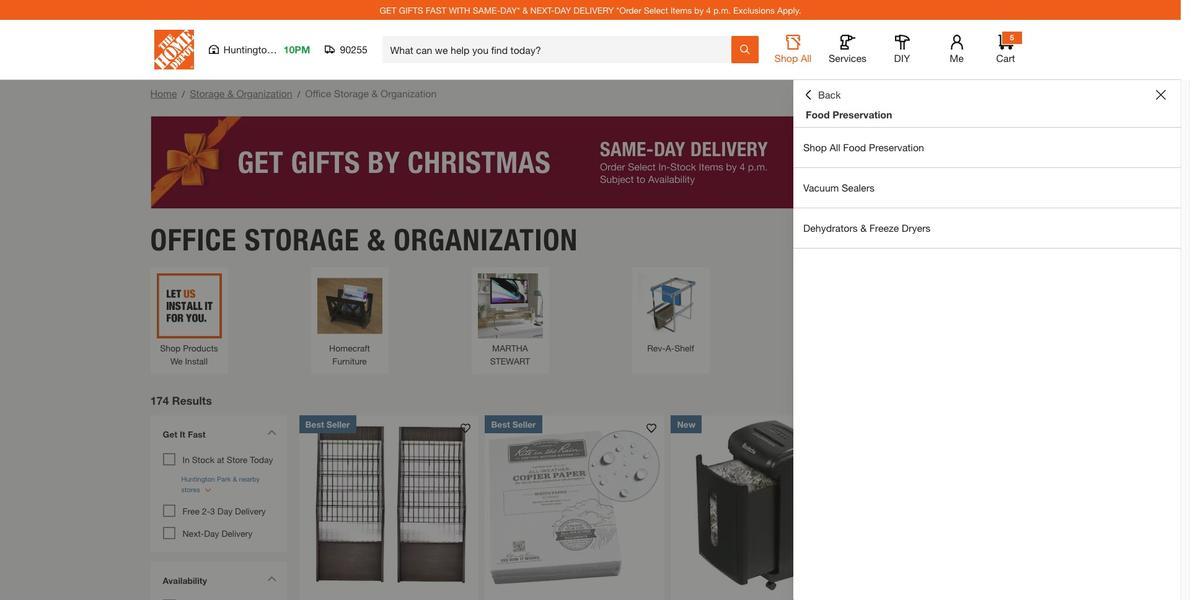 Task type: describe. For each thing, give the bounding box(es) containing it.
stock
[[192, 454, 215, 465]]

rev-a-shelf link
[[638, 273, 703, 354]]

all for shop all food preservation
[[830, 141, 840, 153]]

items
[[670, 5, 692, 15]]

stewart
[[490, 355, 530, 366]]

shop products we install link
[[157, 273, 222, 367]]

martha stewart image
[[478, 273, 543, 338]]

office storage & organization
[[150, 222, 578, 258]]

vacuum sealers link
[[793, 168, 1181, 208]]

back
[[818, 89, 841, 100]]

next-
[[183, 528, 204, 538]]

0 horizontal spatial office
[[150, 222, 237, 258]]

What can we help you find today? search field
[[390, 37, 730, 63]]

174
[[150, 393, 169, 407]]

cart 5
[[996, 33, 1015, 64]]

store
[[227, 454, 247, 465]]

homecraft
[[329, 342, 370, 353]]

homecraft furniture
[[329, 342, 370, 366]]

home
[[150, 87, 177, 99]]

seller for all-weather 8-1/2 in. x 11 in. 20 lbs. bulk copier paper, white (500-sheet pack) image
[[512, 419, 536, 429]]

0 vertical spatial day
[[217, 505, 233, 516]]

at
[[217, 454, 224, 465]]

martha stewart
[[490, 342, 530, 366]]

free 2-3 day delivery
[[183, 505, 266, 516]]

30 l/7.9 gal. paper shredder cross cut document shredder for credit card/cd/junk mail shredder for office home image
[[671, 415, 851, 595]]

dehydrators & freeze dryers link
[[793, 208, 1181, 248]]

next-day delivery link
[[183, 528, 252, 538]]

home link
[[150, 87, 177, 99]]

martha
[[492, 342, 528, 353]]

p.m.
[[713, 5, 731, 15]]

5
[[1010, 33, 1014, 42]]

best seller for all-weather 8-1/2 in. x 11 in. 20 lbs. bulk copier paper, white (500-sheet pack) image
[[491, 419, 536, 429]]

shop for shop all
[[775, 52, 798, 64]]

diy button
[[882, 35, 922, 64]]

diy
[[894, 52, 910, 64]]

me button
[[937, 35, 977, 64]]

results
[[172, 393, 212, 407]]

0 vertical spatial office
[[305, 87, 331, 99]]

food preservation
[[806, 108, 892, 120]]

we
[[170, 355, 183, 366]]

new
[[677, 419, 696, 429]]

same-
[[473, 5, 500, 15]]

next-
[[530, 5, 554, 15]]

today
[[250, 454, 273, 465]]

day*
[[500, 5, 520, 15]]

rev-a-shelf
[[647, 342, 694, 353]]

services button
[[828, 35, 867, 64]]

get gifts fast with same-day* & next-day delivery *order select items by 4 p.m. exclusions apply.
[[380, 5, 801, 15]]

select
[[644, 5, 668, 15]]

fast
[[188, 429, 206, 439]]

with
[[449, 5, 470, 15]]

90255
[[340, 43, 368, 55]]

free
[[183, 505, 200, 516]]

get it fast
[[163, 429, 206, 439]]

furniture
[[332, 355, 367, 366]]

best for all-weather 8-1/2 in. x 11 in. 20 lbs. bulk copier paper, white (500-sheet pack) image
[[491, 419, 510, 429]]

freeze
[[869, 222, 899, 234]]

all-weather 8-1/2 in. x 11 in. 20 lbs. bulk copier paper, white (500-sheet pack) image
[[485, 415, 665, 595]]

fast
[[426, 5, 446, 15]]

shop all button
[[773, 35, 813, 64]]

vacuum sealers
[[803, 182, 875, 193]]

home / storage & organization / office storage & organization
[[150, 87, 437, 99]]

free 2-3 day delivery link
[[183, 505, 266, 516]]

delivery
[[574, 5, 614, 15]]

0 vertical spatial preservation
[[833, 108, 892, 120]]

0 vertical spatial delivery
[[235, 505, 266, 516]]

shop all food preservation
[[803, 141, 924, 153]]

1 / from the left
[[182, 89, 185, 99]]



Task type: locate. For each thing, give the bounding box(es) containing it.
a-
[[666, 342, 675, 353]]

0 horizontal spatial seller
[[326, 419, 350, 429]]

get
[[380, 5, 396, 15]]

gifts
[[399, 5, 423, 15]]

shop up vacuum
[[803, 141, 827, 153]]

storage & organization link
[[190, 87, 292, 99]]

1 horizontal spatial shop
[[775, 52, 798, 64]]

1 horizontal spatial office
[[305, 87, 331, 99]]

0 vertical spatial all
[[801, 52, 812, 64]]

sealers
[[842, 182, 875, 193]]

1 horizontal spatial /
[[297, 89, 300, 99]]

1 vertical spatial all
[[830, 141, 840, 153]]

me
[[950, 52, 964, 64]]

seller for the wooden free standing 6-tier display literature brochure magazine rack in black (2-pack) image
[[326, 419, 350, 429]]

1 vertical spatial office
[[150, 222, 237, 258]]

products
[[183, 342, 218, 353]]

dryers
[[902, 222, 931, 234]]

shop up we
[[160, 342, 181, 353]]

/ down 10pm
[[297, 89, 300, 99]]

shop
[[775, 52, 798, 64], [803, 141, 827, 153], [160, 342, 181, 353]]

in stock at store today
[[183, 454, 273, 465]]

menu
[[793, 128, 1181, 249]]

rev-
[[647, 342, 666, 353]]

get it fast link
[[157, 421, 280, 450]]

shop products we install
[[160, 342, 218, 366]]

10pm
[[284, 43, 310, 55]]

174 results
[[150, 393, 212, 407]]

menu containing shop all food preservation
[[793, 128, 1181, 249]]

preservation
[[833, 108, 892, 120], [869, 141, 924, 153]]

best seller for the wooden free standing 6-tier display literature brochure magazine rack in black (2-pack) image
[[305, 419, 350, 429]]

1 horizontal spatial seller
[[512, 419, 536, 429]]

get
[[163, 429, 177, 439]]

all up back button
[[801, 52, 812, 64]]

dehydrators & freeze dryers
[[803, 222, 931, 234]]

cart
[[996, 52, 1015, 64]]

all down food preservation
[[830, 141, 840, 153]]

day down 3
[[204, 528, 219, 538]]

next-day delivery
[[183, 528, 252, 538]]

/ right home
[[182, 89, 185, 99]]

sponsored banner image
[[150, 116, 1030, 209]]

preservation up sealers
[[869, 141, 924, 153]]

wooden free standing 6-tier display literature brochure magazine rack in black (2-pack) image
[[299, 415, 479, 595]]

shop inside menu
[[803, 141, 827, 153]]

the home depot logo image
[[154, 30, 194, 69]]

in stock at store today link
[[183, 454, 273, 465]]

delivery
[[235, 505, 266, 516], [222, 528, 252, 538]]

*order
[[616, 5, 641, 15]]

2 best from the left
[[491, 419, 510, 429]]

0 vertical spatial food
[[806, 108, 830, 120]]

food down back button
[[806, 108, 830, 120]]

2 seller from the left
[[512, 419, 536, 429]]

in
[[183, 454, 190, 465]]

services
[[829, 52, 867, 64]]

1 best seller from the left
[[305, 419, 350, 429]]

1 vertical spatial shop
[[803, 141, 827, 153]]

all inside menu
[[830, 141, 840, 153]]

shelf
[[675, 342, 694, 353]]

day
[[554, 5, 571, 15]]

drawer close image
[[1156, 90, 1166, 100]]

1 vertical spatial delivery
[[222, 528, 252, 538]]

shop down apply.
[[775, 52, 798, 64]]

preservation up shop all food preservation
[[833, 108, 892, 120]]

shop products we install image
[[157, 273, 222, 338]]

1 horizontal spatial best seller
[[491, 419, 536, 429]]

storage
[[190, 87, 225, 99], [334, 87, 369, 99], [245, 222, 360, 258]]

1 best from the left
[[305, 419, 324, 429]]

all inside button
[[801, 52, 812, 64]]

shop for shop all food preservation
[[803, 141, 827, 153]]

2-
[[202, 505, 210, 516]]

by
[[694, 5, 704, 15]]

shop for shop products we install
[[160, 342, 181, 353]]

availability link
[[157, 567, 280, 596]]

vacuum
[[803, 182, 839, 193]]

apply.
[[777, 5, 801, 15]]

best for the wooden free standing 6-tier display literature brochure magazine rack in black (2-pack) image
[[305, 419, 324, 429]]

office
[[305, 87, 331, 99], [150, 222, 237, 258]]

day
[[217, 505, 233, 516], [204, 528, 219, 538]]

shop inside shop products we install
[[160, 342, 181, 353]]

2 best seller from the left
[[491, 419, 536, 429]]

it
[[180, 429, 185, 439]]

4
[[706, 5, 711, 15]]

0 vertical spatial shop
[[775, 52, 798, 64]]

back button
[[803, 89, 841, 101]]

&
[[522, 5, 528, 15], [227, 87, 234, 99], [372, 87, 378, 99], [367, 222, 386, 258], [860, 222, 867, 234]]

food inside menu
[[843, 141, 866, 153]]

dehydrators
[[803, 222, 858, 234]]

0 horizontal spatial all
[[801, 52, 812, 64]]

& inside menu
[[860, 222, 867, 234]]

1 horizontal spatial food
[[843, 141, 866, 153]]

homecraft furniture link
[[317, 273, 382, 367]]

delivery down free 2-3 day delivery
[[222, 528, 252, 538]]

install
[[185, 355, 208, 366]]

availability
[[163, 575, 207, 585]]

preservation inside menu
[[869, 141, 924, 153]]

90255 button
[[325, 43, 368, 56]]

0 horizontal spatial best seller
[[305, 419, 350, 429]]

2 / from the left
[[297, 89, 300, 99]]

seller
[[326, 419, 350, 429], [512, 419, 536, 429]]

food down food preservation
[[843, 141, 866, 153]]

park
[[275, 43, 295, 55]]

shop inside button
[[775, 52, 798, 64]]

homecraft furniture image
[[317, 273, 382, 338]]

best seller
[[305, 419, 350, 429], [491, 419, 536, 429]]

1 horizontal spatial best
[[491, 419, 510, 429]]

0 horizontal spatial shop
[[160, 342, 181, 353]]

2 horizontal spatial shop
[[803, 141, 827, 153]]

shop all food preservation link
[[793, 128, 1181, 167]]

1 vertical spatial food
[[843, 141, 866, 153]]

2 vertical spatial shop
[[160, 342, 181, 353]]

food
[[806, 108, 830, 120], [843, 141, 866, 153]]

organization
[[236, 87, 292, 99], [381, 87, 437, 99], [394, 222, 578, 258]]

1 vertical spatial day
[[204, 528, 219, 538]]

all
[[801, 52, 812, 64], [830, 141, 840, 153]]

rev a shelf image
[[638, 273, 703, 338]]

1 seller from the left
[[326, 419, 350, 429]]

0 horizontal spatial best
[[305, 419, 324, 429]]

huntington
[[223, 43, 273, 55]]

delivery right 3
[[235, 505, 266, 516]]

feedback link image
[[1173, 210, 1190, 276]]

martha stewart link
[[478, 273, 543, 367]]

3
[[210, 505, 215, 516]]

all for shop all
[[801, 52, 812, 64]]

1 horizontal spatial all
[[830, 141, 840, 153]]

shop all
[[775, 52, 812, 64]]

0 horizontal spatial /
[[182, 89, 185, 99]]

0 horizontal spatial food
[[806, 108, 830, 120]]

1 vertical spatial preservation
[[869, 141, 924, 153]]

huntington park
[[223, 43, 295, 55]]

day right 3
[[217, 505, 233, 516]]

best
[[305, 419, 324, 429], [491, 419, 510, 429]]

exclusions
[[733, 5, 775, 15]]



Task type: vqa. For each thing, say whether or not it's contained in the screenshot.
shop
yes



